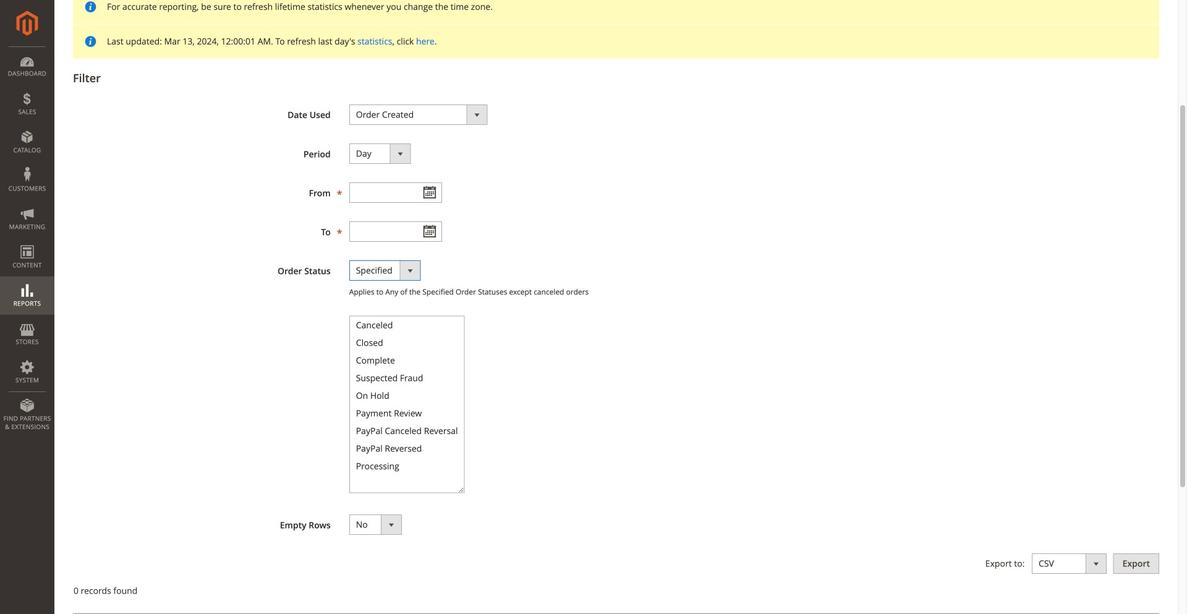 Task type: vqa. For each thing, say whether or not it's contained in the screenshot.
To text field
no



Task type: locate. For each thing, give the bounding box(es) containing it.
menu bar
[[0, 46, 54, 437]]

None text field
[[349, 182, 442, 203], [349, 221, 442, 242], [349, 182, 442, 203], [349, 221, 442, 242]]



Task type: describe. For each thing, give the bounding box(es) containing it.
magento admin panel image
[[16, 11, 38, 36]]



